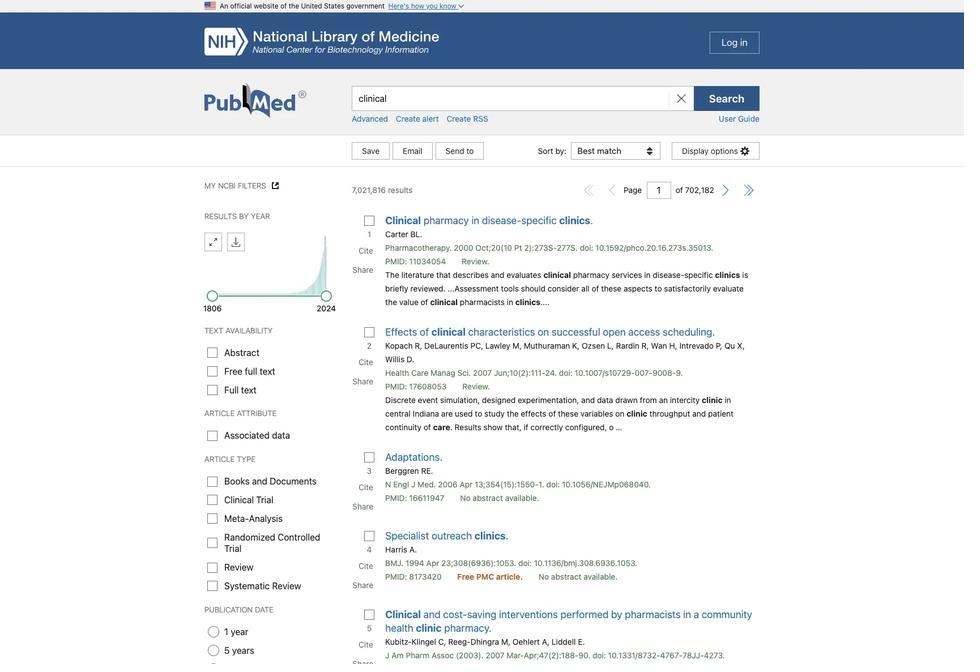 Task type: describe. For each thing, give the bounding box(es) containing it.
literature
[[401, 270, 434, 280]]

united
[[301, 2, 322, 10]]

systematic review
[[224, 581, 301, 591]]

0 vertical spatial year
[[251, 211, 270, 221]]

and inside filters group
[[252, 477, 267, 487]]

share for adaptations.
[[352, 502, 374, 512]]

designed
[[482, 395, 516, 405]]

save
[[362, 146, 380, 156]]

and up "tools"
[[491, 270, 505, 280]]

of right effects
[[420, 326, 429, 338]]

interventions
[[499, 609, 558, 621]]

indiana
[[413, 409, 439, 419]]

states
[[324, 2, 345, 10]]

create alert
[[396, 114, 439, 124]]

u.s. flag image
[[205, 0, 216, 11]]

2007 inside the kopach r, delaurentis pc, lawley m, muthuraman k, ozsen l, rardin r, wan h, intrevado p, qu x, willis d. health care manag sci. 2007 jun;10(2):111-24. doi: 10.1007/s10729-007-9008-9. pmid: 17608053
[[473, 368, 492, 378]]

email button
[[393, 142, 433, 160]]

n
[[385, 480, 391, 490]]

none search field containing search
[[0, 69, 964, 167]]

systematic
[[224, 581, 270, 591]]

24.
[[545, 368, 557, 378]]

and cost-saving interventions performed by pharmacists in a community health
[[385, 609, 752, 635]]

full text
[[224, 385, 257, 395]]

pc,
[[471, 341, 483, 351]]

effects
[[385, 326, 417, 338]]

in inside in central indiana are used to study the effects of these variables on
[[725, 395, 731, 405]]

9.
[[676, 368, 683, 378]]

review. for .
[[462, 257, 489, 266]]

experimentation,
[[518, 395, 579, 405]]

3
[[367, 466, 372, 476]]

create for create rss
[[447, 114, 471, 124]]

2007 inside kubitz-klingel c, reeg-dhingra m, oehlert a, liddell e. j am pharm assoc (2003). 2007 mar-apr;47(2):188-90. doi: 10.1331/8732-4767-78jj-4273.
[[486, 651, 505, 661]]

cite for effects of
[[359, 358, 373, 367]]

these inside in central indiana are used to study the effects of these variables on
[[558, 409, 579, 419]]

pharmacy.
[[444, 623, 492, 635]]

log in
[[722, 37, 748, 48]]

pharmacotherapy.
[[385, 243, 452, 253]]

Page number field
[[647, 182, 671, 199]]

qu
[[725, 341, 735, 351]]

2 vertical spatial clinical
[[385, 609, 421, 621]]

abstract
[[224, 348, 260, 358]]

liddell
[[552, 637, 576, 647]]

effects
[[521, 409, 547, 419]]

the inside in central indiana are used to study the effects of these variables on
[[507, 409, 519, 419]]

doi: inside berggren re. n engl j med. 2006 apr 13;354(15):1550-1. doi: 10.1056/nejmp068040. pmid: 16611947
[[547, 480, 560, 490]]

evaluates
[[507, 270, 541, 280]]

0 horizontal spatial pharmacists
[[460, 297, 505, 307]]

0 vertical spatial the
[[289, 2, 299, 10]]

cite for adaptations.
[[359, 483, 373, 492]]

pmc
[[476, 572, 494, 582]]

clinics up evaluate
[[715, 270, 740, 280]]

user guide link
[[719, 114, 760, 124]]

d.
[[407, 355, 414, 364]]

meta-
[[224, 514, 249, 524]]

1 vertical spatial disease-
[[653, 270, 685, 280]]

throughput
[[650, 409, 690, 419]]

throughput and patient continuity of
[[385, 409, 734, 432]]

1 vertical spatial no abstract available.
[[539, 572, 618, 582]]

text availability
[[205, 325, 273, 335]]

specialist
[[385, 530, 429, 542]]

analysis
[[249, 514, 283, 524]]

my ncbi filters
[[205, 180, 266, 190]]

0 horizontal spatial by
[[239, 211, 249, 221]]

you
[[426, 2, 438, 10]]

share button for specialist outreach
[[351, 576, 376, 595]]

1 horizontal spatial pharmacy
[[573, 270, 610, 280]]

by inside and cost-saving interventions performed by pharmacists in a community health
[[611, 609, 622, 621]]

characteristics
[[468, 326, 535, 338]]

lawley
[[485, 341, 511, 351]]

filters group
[[205, 325, 335, 665]]

clinics down should
[[515, 297, 541, 307]]

bl.
[[411, 229, 422, 239]]

1 vertical spatial .
[[450, 423, 453, 432]]

0 horizontal spatial available.
[[505, 493, 539, 503]]

1 vertical spatial results
[[455, 423, 481, 432]]

in up aspects
[[644, 270, 651, 280]]

nih nlm logo image
[[205, 28, 439, 56]]

10.1136/bmj.308.6936.1053.
[[534, 559, 637, 568]]

m, for effects of clinical characteristics on successful open access scheduling.
[[513, 341, 522, 351]]

...assessment
[[448, 284, 499, 293]]

clinic for clinic pharmacy.
[[416, 623, 442, 635]]

in central indiana are used to study the effects of these variables on
[[385, 395, 731, 419]]

0 vertical spatial disease-
[[482, 215, 521, 227]]

k,
[[572, 341, 580, 351]]

2 horizontal spatial .
[[591, 215, 593, 227]]

Search search field
[[341, 86, 771, 111]]

0 horizontal spatial pharmacy
[[424, 215, 469, 227]]

23;308(6936):1053.
[[442, 559, 516, 568]]

cite button for effects of
[[358, 353, 376, 372]]

1 r, from the left
[[415, 341, 422, 351]]

sort by:
[[538, 146, 567, 156]]

4273.
[[704, 651, 725, 661]]

to inside in central indiana are used to study the effects of these variables on
[[475, 409, 482, 419]]

free for free full text
[[224, 366, 243, 377]]

doi: inside the kopach r, delaurentis pc, lawley m, muthuraman k, ozsen l, rardin r, wan h, intrevado p, qu x, willis d. health care manag sci. 2007 jun;10(2):111-24. doi: 10.1007/s10729-007-9008-9. pmid: 17608053
[[559, 368, 573, 378]]

text
[[205, 325, 223, 335]]

tools
[[501, 284, 519, 293]]

meta-analysis
[[224, 514, 283, 524]]

med.
[[418, 480, 436, 490]]

o
[[609, 423, 614, 432]]

describes
[[453, 270, 489, 280]]

Search: search field
[[352, 86, 694, 111]]

share button for adaptations.
[[351, 497, 376, 517]]

engl
[[393, 480, 409, 490]]

2024
[[317, 304, 336, 313]]

the
[[385, 270, 399, 280]]

1 share from the top
[[352, 265, 374, 275]]

1 horizontal spatial no
[[539, 572, 549, 582]]

article type
[[205, 454, 256, 464]]

user
[[719, 114, 736, 124]]

clinical for pharmacy
[[385, 215, 421, 227]]

1 vertical spatial text
[[241, 385, 257, 395]]

guide
[[738, 114, 760, 124]]

article for article type
[[205, 454, 235, 464]]

simulation,
[[440, 395, 480, 405]]

0 vertical spatial specific
[[521, 215, 557, 227]]

berggren re. n engl j med. 2006 apr 13;354(15):1550-1. doi: 10.1056/nejmp068040. pmid: 16611947
[[385, 466, 651, 503]]

l,
[[607, 341, 614, 351]]

pmid: inside harris a. bmj. 1994 apr 23;308(6936):1053. doi: 10.1136/bmj.308.6936.1053. pmid: 8173420
[[385, 572, 407, 582]]

create rss
[[447, 114, 488, 124]]

j inside berggren re. n engl j med. 2006 apr 13;354(15):1550-1. doi: 10.1056/nejmp068040. pmid: 16611947
[[411, 480, 416, 490]]

create for create alert
[[396, 114, 420, 124]]

1 vertical spatial clinical
[[430, 297, 458, 307]]

h,
[[669, 341, 677, 351]]

9008-
[[653, 368, 676, 378]]

full
[[224, 385, 239, 395]]

j inside kubitz-klingel c, reeg-dhingra m, oehlert a, liddell e. j am pharm assoc (2003). 2007 mar-apr;47(2):188-90. doi: 10.1331/8732-4767-78jj-4273.
[[385, 651, 390, 661]]

doi: inside carter bl. pharmacotherapy. 2000 oct;20(10 pt 2):273s-277s. doi: 10.1592/phco.20.16.273s.35013. pmid: 11034054
[[580, 243, 594, 253]]

11034054
[[409, 257, 446, 266]]

attribute
[[237, 408, 277, 418]]

1 horizontal spatial available.
[[584, 572, 618, 582]]

carter bl. pharmacotherapy. 2000 oct;20(10 pt 2):273s-277s. doi: 10.1592/phco.20.16.273s.35013. pmid: 11034054
[[385, 229, 714, 266]]

1 cite from the top
[[359, 246, 373, 256]]

of left 702,182
[[676, 185, 683, 195]]

of right website
[[280, 2, 287, 10]]

books
[[224, 477, 250, 487]]

pmid: inside berggren re. n engl j med. 2006 apr 13;354(15):1550-1. doi: 10.1056/nejmp068040. pmid: 16611947
[[385, 493, 407, 503]]

by:
[[556, 146, 567, 156]]

harris
[[385, 545, 407, 555]]

review. for effects of clinical characteristics on successful open access scheduling.
[[462, 382, 490, 392]]

re.
[[421, 466, 433, 476]]

0 vertical spatial on
[[538, 326, 549, 338]]

1 horizontal spatial review
[[272, 581, 301, 591]]

patient
[[708, 409, 734, 419]]

of inside throughput and patient continuity of
[[424, 423, 431, 432]]

that
[[436, 270, 451, 280]]

scheduling.
[[663, 326, 715, 338]]

2 vertical spatial clinical
[[432, 326, 466, 338]]

of inside in central indiana are used to study the effects of these variables on
[[549, 409, 556, 419]]

last page image
[[743, 184, 754, 196]]

1 cite button from the top
[[358, 241, 376, 261]]

date
[[255, 604, 274, 615]]

1 horizontal spatial abstract
[[551, 572, 582, 582]]

and inside and cost-saving interventions performed by pharmacists in a community health
[[424, 609, 441, 621]]

10.1592/phco.20.16.273s.35013.
[[596, 243, 714, 253]]

harris a. bmj. 1994 apr 23;308(6936):1053. doi: 10.1136/bmj.308.6936.1053. pmid: 8173420
[[385, 545, 637, 582]]

study
[[485, 409, 505, 419]]

wan
[[651, 341, 667, 351]]

if
[[524, 423, 528, 432]]



Task type: locate. For each thing, give the bounding box(es) containing it.
review.
[[462, 257, 489, 266], [462, 382, 490, 392]]

and inside throughput and patient continuity of
[[693, 409, 706, 419]]

5 cite from the top
[[359, 640, 373, 650]]

3 cite from the top
[[359, 483, 373, 492]]

pmid: down health
[[385, 382, 407, 392]]

clinical for trial
[[224, 495, 254, 505]]

full
[[245, 366, 257, 377]]

1 vertical spatial specific
[[685, 270, 713, 280]]

trial down randomized
[[224, 544, 242, 554]]

clinical inside filters group
[[224, 495, 254, 505]]

send to
[[446, 146, 474, 156]]

share button left the on the left of the page
[[351, 261, 376, 280]]

cite left kubitz-
[[359, 640, 373, 650]]

1 horizontal spatial disease-
[[653, 270, 685, 280]]

kopach
[[385, 341, 413, 351]]

reviewed.
[[410, 284, 446, 293]]

documents
[[270, 477, 317, 487]]

pharmacy up 2000
[[424, 215, 469, 227]]

pmid: up the on the left of the page
[[385, 257, 407, 266]]

2 horizontal spatial to
[[655, 284, 662, 293]]

2000
[[454, 243, 473, 253]]

share button down 3
[[351, 497, 376, 517]]

these down discrete event simulation, designed experimentation, and data drawn from an intercity clinic
[[558, 409, 579, 419]]

create left alert
[[396, 114, 420, 124]]

2 vertical spatial .
[[506, 530, 509, 542]]

clinics up 277s. at the top right
[[559, 215, 591, 227]]

2 vertical spatial to
[[475, 409, 482, 419]]

1 vertical spatial clinical
[[224, 495, 254, 505]]

these down the services
[[601, 284, 622, 293]]

available. down 10.1136/bmj.308.6936.1053. on the right bottom
[[584, 572, 618, 582]]

pharmacists down ...assessment
[[460, 297, 505, 307]]

in left a
[[683, 609, 691, 621]]

0 horizontal spatial create
[[396, 114, 420, 124]]

saving
[[467, 609, 497, 621]]

clinic pharmacy.
[[416, 623, 492, 635]]

a,
[[542, 637, 550, 647]]

results down "used"
[[455, 423, 481, 432]]

pubmed logo image
[[205, 83, 307, 118]]

0 horizontal spatial .
[[450, 423, 453, 432]]

specific
[[521, 215, 557, 227], [685, 270, 713, 280]]

care
[[411, 368, 429, 378]]

1 horizontal spatial text
[[260, 366, 275, 377]]

to right send
[[467, 146, 474, 156]]

pmid: down engl
[[385, 493, 407, 503]]

books and documents
[[224, 477, 317, 487]]

in down "tools"
[[507, 297, 513, 307]]

2 horizontal spatial clinic
[[702, 395, 723, 405]]

2 cite from the top
[[359, 358, 373, 367]]

clinical down the books
[[224, 495, 254, 505]]

community
[[702, 609, 752, 621]]

1.
[[539, 480, 544, 490]]

1 create from the left
[[396, 114, 420, 124]]

send to button
[[435, 142, 484, 160]]

0 horizontal spatial these
[[558, 409, 579, 419]]

of right all
[[592, 284, 599, 293]]

rardin
[[616, 341, 640, 351]]

0 vertical spatial data
[[597, 395, 613, 405]]

cite down 2
[[359, 358, 373, 367]]

review
[[224, 563, 254, 573], [272, 581, 301, 591]]

0 vertical spatial no abstract available.
[[460, 493, 539, 503]]

health
[[385, 623, 413, 635]]

1 horizontal spatial by
[[611, 609, 622, 621]]

share for effects of
[[352, 377, 374, 386]]

2 vertical spatial clinic
[[416, 623, 442, 635]]

0 vertical spatial trial
[[256, 495, 273, 505]]

clinical up health
[[385, 609, 421, 621]]

is
[[742, 270, 748, 280]]

0 horizontal spatial data
[[272, 431, 290, 441]]

my
[[205, 180, 216, 190]]

0 vertical spatial available.
[[505, 493, 539, 503]]

trial up analysis
[[256, 495, 273, 505]]

5 for 5
[[367, 624, 372, 633]]

and up variables
[[581, 395, 595, 405]]

article.
[[496, 572, 523, 582]]

intercity
[[670, 395, 700, 405]]

successful
[[552, 326, 600, 338]]

free for free pmc article.
[[457, 572, 474, 582]]

free left "full" at the bottom left of page
[[224, 366, 243, 377]]

share for specialist outreach
[[352, 581, 374, 590]]

used
[[455, 409, 473, 419]]

clinical pharmacy in disease-specific clinics .
[[385, 215, 593, 227]]

1 horizontal spatial the
[[385, 297, 397, 307]]

1 article from the top
[[205, 408, 235, 418]]

1 vertical spatial the
[[385, 297, 397, 307]]

e.
[[578, 637, 585, 647]]

specific up 2):273s-
[[521, 215, 557, 227]]

1
[[368, 229, 371, 239], [224, 627, 228, 637]]

pharmacists inside and cost-saving interventions performed by pharmacists in a community health
[[625, 609, 681, 621]]

4 share from the top
[[352, 581, 374, 590]]

2006
[[438, 480, 458, 490]]

0 horizontal spatial on
[[538, 326, 549, 338]]

in right log
[[740, 37, 748, 48]]

no right 16611947
[[460, 493, 471, 503]]

5 inside filters group
[[224, 646, 230, 656]]

jun;10(2):111-
[[494, 368, 545, 378]]

cite button for adaptations.
[[358, 478, 376, 497]]

m, inside kubitz-klingel c, reeg-dhingra m, oehlert a, liddell e. j am pharm assoc (2003). 2007 mar-apr;47(2):188-90. doi: 10.1331/8732-4767-78jj-4273.
[[501, 637, 511, 647]]

results by year
[[205, 211, 270, 221]]

results
[[388, 185, 413, 195]]

in up patient
[[725, 395, 731, 405]]

1 horizontal spatial on
[[615, 409, 625, 419]]

0 vertical spatial no
[[460, 493, 471, 503]]

specific up satisfactorily
[[685, 270, 713, 280]]

0 horizontal spatial apr
[[426, 559, 439, 568]]

0 horizontal spatial disease-
[[482, 215, 521, 227]]

j left 'am'
[[385, 651, 390, 661]]

1 horizontal spatial data
[[597, 395, 613, 405]]

cite button down 4
[[358, 557, 376, 576]]

0 vertical spatial free
[[224, 366, 243, 377]]

2 cite button from the top
[[358, 353, 376, 372]]

article
[[205, 408, 235, 418], [205, 454, 235, 464]]

m, right lawley
[[513, 341, 522, 351]]

1 vertical spatial 1
[[224, 627, 228, 637]]

cite button for specialist outreach
[[358, 557, 376, 576]]

satisfactorily
[[664, 284, 711, 293]]

clinical
[[544, 270, 571, 280], [430, 297, 458, 307], [432, 326, 466, 338]]

0 horizontal spatial m,
[[501, 637, 511, 647]]

0 vertical spatial 5
[[367, 624, 372, 633]]

doi: right 1.
[[547, 480, 560, 490]]

8173420
[[409, 572, 442, 582]]

pmid: inside carter bl. pharmacotherapy. 2000 oct;20(10 pt 2):273s-277s. doi: 10.1592/phco.20.16.273s.35013. pmid: 11034054
[[385, 257, 407, 266]]

by right performed
[[611, 609, 622, 621]]

variables
[[581, 409, 613, 419]]

1 vertical spatial year
[[231, 627, 248, 637]]

the down briefly
[[385, 297, 397, 307]]

clinical up carter
[[385, 215, 421, 227]]

pharm
[[406, 651, 430, 661]]

13;354(15):1550-
[[475, 480, 539, 490]]

no right article. in the bottom right of the page
[[539, 572, 549, 582]]

4 cite from the top
[[359, 561, 373, 571]]

the
[[289, 2, 299, 10], [385, 297, 397, 307], [507, 409, 519, 419]]

apr inside berggren re. n engl j med. 2006 apr 13;354(15):1550-1. doi: 10.1056/nejmp068040. pmid: 16611947
[[460, 480, 473, 490]]

1 vertical spatial on
[[615, 409, 625, 419]]

1 horizontal spatial these
[[601, 284, 622, 293]]

next page image
[[720, 184, 731, 196]]

0 vertical spatial clinic
[[702, 395, 723, 405]]

data inside filters group
[[272, 431, 290, 441]]

doi: right 24.
[[559, 368, 573, 378]]

clinics up 23;308(6936):1053.
[[475, 530, 506, 542]]

4 cite button from the top
[[358, 557, 376, 576]]

0 vertical spatial results
[[205, 211, 237, 221]]

0 horizontal spatial j
[[385, 651, 390, 661]]

2 horizontal spatial the
[[507, 409, 519, 419]]

clinic up patient
[[702, 395, 723, 405]]

in up 2000
[[472, 215, 480, 227]]

article left 'type'
[[205, 454, 235, 464]]

pharmacy
[[424, 215, 469, 227], [573, 270, 610, 280]]

years
[[232, 646, 254, 656]]

associated
[[224, 431, 270, 441]]

create left rss
[[447, 114, 471, 124]]

evaluate
[[713, 284, 744, 293]]

no abstract available. down '13;354(15):1550-'
[[460, 493, 539, 503]]

m, up mar-
[[501, 637, 511, 647]]

filters
[[238, 180, 266, 190]]

1 vertical spatial clinic
[[627, 409, 647, 419]]

. down are at the bottom left of the page
[[450, 423, 453, 432]]

year inside filters group
[[231, 627, 248, 637]]

available.
[[505, 493, 539, 503], [584, 572, 618, 582]]

cite button left kubitz-
[[358, 636, 376, 655]]

send to, save, email articles region
[[352, 135, 484, 167]]

cite left pharmacotherapy.
[[359, 246, 373, 256]]

share left health
[[352, 377, 374, 386]]

1 inside filters group
[[224, 627, 228, 637]]

apr up 8173420 on the left
[[426, 559, 439, 568]]

None search field
[[0, 69, 964, 167]]

search
[[709, 92, 745, 105]]

1 vertical spatial 5
[[224, 646, 230, 656]]

apr inside harris a. bmj. 1994 apr 23;308(6936):1053. doi: 10.1136/bmj.308.6936.1053. pmid: 8173420
[[426, 559, 439, 568]]

the left united
[[289, 2, 299, 10]]

cost-
[[443, 609, 467, 621]]

2007 down dhingra
[[486, 651, 505, 661]]

2 vertical spatial the
[[507, 409, 519, 419]]

and up clinical trial
[[252, 477, 267, 487]]

4
[[367, 545, 372, 555]]

1 vertical spatial article
[[205, 454, 235, 464]]

clinic for clinic
[[627, 409, 647, 419]]

1 horizontal spatial to
[[475, 409, 482, 419]]

1 vertical spatial data
[[272, 431, 290, 441]]

m,
[[513, 341, 522, 351], [501, 637, 511, 647]]

on inside in central indiana are used to study the effects of these variables on
[[615, 409, 625, 419]]

0 vertical spatial pharmacy
[[424, 215, 469, 227]]

2 share from the top
[[352, 377, 374, 386]]

and left the cost-
[[424, 609, 441, 621]]

0 vertical spatial to
[[467, 146, 474, 156]]

0 vertical spatial these
[[601, 284, 622, 293]]

pt
[[514, 243, 522, 253]]

1 vertical spatial free
[[457, 572, 474, 582]]

and
[[491, 270, 505, 280], [581, 395, 595, 405], [693, 409, 706, 419], [252, 477, 267, 487], [424, 609, 441, 621]]

r, right kopach
[[415, 341, 422, 351]]

....
[[541, 297, 550, 307]]

all
[[582, 284, 590, 293]]

text right "full" at the bottom left of page
[[260, 366, 275, 377]]

review up systematic
[[224, 563, 254, 573]]

aspects
[[624, 284, 653, 293]]

1 horizontal spatial trial
[[256, 495, 273, 505]]

share left the on the left of the page
[[352, 265, 374, 275]]

oehlert
[[513, 637, 540, 647]]

data down attribute
[[272, 431, 290, 441]]

pharmacists
[[460, 297, 505, 307], [625, 609, 681, 621]]

0 vertical spatial 1
[[368, 229, 371, 239]]

5 for 5 years
[[224, 646, 230, 656]]

to inside is briefly reviewed. ...assessment tools should consider all of these aspects to satisfactorily evaluate the value of
[[655, 284, 662, 293]]

services
[[612, 270, 642, 280]]

doi: up article. in the bottom right of the page
[[518, 559, 532, 568]]

search button
[[694, 86, 760, 111]]

the up the that,
[[507, 409, 519, 419]]

j right engl
[[411, 480, 416, 490]]

cite button
[[358, 241, 376, 261], [358, 353, 376, 372], [358, 478, 376, 497], [358, 557, 376, 576], [358, 636, 376, 655]]

0 vertical spatial article
[[205, 408, 235, 418]]

r, down access
[[642, 341, 649, 351]]

cite button left pharmacotherapy.
[[358, 241, 376, 261]]

0 vertical spatial review.
[[462, 257, 489, 266]]

5 left years
[[224, 646, 230, 656]]

event
[[418, 395, 438, 405]]

3 pmid: from the top
[[385, 493, 407, 503]]

1 vertical spatial abstract
[[551, 572, 582, 582]]

m, for pharmacy.
[[501, 637, 511, 647]]

trial inside randomized controlled trial
[[224, 544, 242, 554]]

2 r, from the left
[[642, 341, 649, 351]]

official
[[230, 2, 252, 10]]

1 horizontal spatial apr
[[460, 480, 473, 490]]

0 horizontal spatial the
[[289, 2, 299, 10]]

the inside is briefly reviewed. ...assessment tools should consider all of these aspects to satisfactorily evaluate the value of
[[385, 297, 397, 307]]

1 vertical spatial m,
[[501, 637, 511, 647]]

of 702,182
[[676, 185, 714, 195]]

0 horizontal spatial text
[[241, 385, 257, 395]]

sci.
[[458, 368, 471, 378]]

of down reviewed.
[[421, 297, 428, 307]]

1 share button from the top
[[351, 261, 376, 280]]

clinical up delaurentis
[[432, 326, 466, 338]]

no abstract available. down 10.1136/bmj.308.6936.1053. on the right bottom
[[539, 572, 618, 582]]

mar-
[[507, 651, 524, 661]]

clinical pharmacists in clinics ....
[[430, 297, 550, 307]]

0 vertical spatial clinical
[[544, 270, 571, 280]]

clinics
[[559, 215, 591, 227], [715, 270, 740, 280], [515, 297, 541, 307], [475, 530, 506, 542]]

publication
[[205, 604, 253, 615]]

to inside button
[[467, 146, 474, 156]]

how
[[411, 2, 424, 10]]

1 horizontal spatial 1
[[368, 229, 371, 239]]

2 article from the top
[[205, 454, 235, 464]]

1 vertical spatial review.
[[462, 382, 490, 392]]

share button down 4
[[351, 576, 376, 595]]

doi: inside kubitz-klingel c, reeg-dhingra m, oehlert a, liddell e. j am pharm assoc (2003). 2007 mar-apr;47(2):188-90. doi: 10.1331/8732-4767-78jj-4273.
[[593, 651, 606, 661]]

year up 5 years
[[231, 627, 248, 637]]

are
[[441, 409, 453, 419]]

on
[[538, 326, 549, 338], [615, 409, 625, 419]]

1 horizontal spatial .
[[506, 530, 509, 542]]

0 vertical spatial review
[[224, 563, 254, 573]]

article for article attribute
[[205, 408, 235, 418]]

1 vertical spatial 2007
[[486, 651, 505, 661]]

1 horizontal spatial j
[[411, 480, 416, 490]]

by down filters
[[239, 211, 249, 221]]

0 horizontal spatial free
[[224, 366, 243, 377]]

on up muthuraman at the bottom right
[[538, 326, 549, 338]]

1 for 1 year
[[224, 627, 228, 637]]

data up variables
[[597, 395, 613, 405]]

results down the ncbi
[[205, 211, 237, 221]]

0 horizontal spatial no
[[460, 493, 471, 503]]

reeg-
[[448, 637, 471, 647]]

5 left health
[[367, 624, 372, 633]]

1 vertical spatial by
[[611, 609, 622, 621]]

4 pmid: from the top
[[385, 572, 407, 582]]

2 create from the left
[[447, 114, 471, 124]]

3 share button from the top
[[351, 497, 376, 517]]

article down full
[[205, 408, 235, 418]]

78jj-
[[683, 651, 704, 661]]

advanced link
[[352, 114, 388, 124]]

kopach r, delaurentis pc, lawley m, muthuraman k, ozsen l, rardin r, wan h, intrevado p, qu x, willis d. health care manag sci. 2007 jun;10(2):111-24. doi: 10.1007/s10729-007-9008-9. pmid: 17608053
[[385, 341, 745, 392]]

cite button down 3
[[358, 478, 376, 497]]

0 horizontal spatial specific
[[521, 215, 557, 227]]

doi: right 90.
[[593, 651, 606, 661]]

10.1007/s10729-
[[575, 368, 635, 378]]

0 horizontal spatial 1
[[224, 627, 228, 637]]

j
[[411, 480, 416, 490], [385, 651, 390, 661]]

0 vertical spatial clinical
[[385, 215, 421, 227]]

in inside and cost-saving interventions performed by pharmacists in a community health
[[683, 609, 691, 621]]

0 vertical spatial m,
[[513, 341, 522, 351]]

1 vertical spatial pharmacy
[[573, 270, 610, 280]]

4 share button from the top
[[351, 576, 376, 595]]

1 vertical spatial to
[[655, 284, 662, 293]]

2007 right sci.
[[473, 368, 492, 378]]

1 vertical spatial no
[[539, 572, 549, 582]]

0 horizontal spatial 5
[[224, 646, 230, 656]]

pmid: inside the kopach r, delaurentis pc, lawley m, muthuraman k, ozsen l, rardin r, wan h, intrevado p, qu x, willis d. health care manag sci. 2007 jun;10(2):111-24. doi: 10.1007/s10729-007-9008-9. pmid: 17608053
[[385, 382, 407, 392]]

disease- up oct;20(10
[[482, 215, 521, 227]]

2 pmid: from the top
[[385, 382, 407, 392]]

email
[[403, 146, 422, 156]]

review up date
[[272, 581, 301, 591]]

0 vertical spatial text
[[260, 366, 275, 377]]

3 cite button from the top
[[358, 478, 376, 497]]

review. down sci.
[[462, 382, 490, 392]]

these inside is briefly reviewed. ...assessment tools should consider all of these aspects to satisfactorily evaluate the value of
[[601, 284, 622, 293]]

cite for specialist outreach
[[359, 561, 373, 571]]

on up …
[[615, 409, 625, 419]]

2 share button from the top
[[351, 372, 376, 392]]

1 horizontal spatial r,
[[642, 341, 649, 351]]

0 vertical spatial pharmacists
[[460, 297, 505, 307]]

1 horizontal spatial create
[[447, 114, 471, 124]]

free inside filters group
[[224, 366, 243, 377]]

an official website of the united states government here's how you know
[[220, 2, 457, 10]]

know
[[440, 2, 457, 10]]

apr right 2006
[[460, 480, 473, 490]]

text
[[260, 366, 275, 377], [241, 385, 257, 395]]

0 vertical spatial apr
[[460, 480, 473, 490]]

1 up 5 years
[[224, 627, 228, 637]]

1 pmid: from the top
[[385, 257, 407, 266]]

disease- up satisfactorily
[[653, 270, 685, 280]]

to right "used"
[[475, 409, 482, 419]]

clinic down drawn
[[627, 409, 647, 419]]

0 horizontal spatial year
[[231, 627, 248, 637]]

3 share from the top
[[352, 502, 374, 512]]

1 horizontal spatial pharmacists
[[625, 609, 681, 621]]

and down intercity
[[693, 409, 706, 419]]

continuity
[[385, 423, 422, 432]]

to right aspects
[[655, 284, 662, 293]]

0 horizontal spatial abstract
[[473, 493, 503, 503]]

share button for effects of
[[351, 372, 376, 392]]

year down filters
[[251, 211, 270, 221]]

care . results show that, if correctly configured, o …
[[433, 423, 622, 432]]

1 vertical spatial pharmacists
[[625, 609, 681, 621]]

90.
[[579, 651, 591, 661]]

0 horizontal spatial clinic
[[416, 623, 442, 635]]

5 cite button from the top
[[358, 636, 376, 655]]

1 for 1
[[368, 229, 371, 239]]

cite down 3
[[359, 483, 373, 492]]

m, inside the kopach r, delaurentis pc, lawley m, muthuraman k, ozsen l, rardin r, wan h, intrevado p, qu x, willis d. health care manag sci. 2007 jun;10(2):111-24. doi: 10.1007/s10729-007-9008-9. pmid: 17608053
[[513, 341, 522, 351]]

type
[[237, 454, 256, 464]]

consider
[[548, 284, 579, 293]]

doi: inside harris a. bmj. 1994 apr 23;308(6936):1053. doi: 10.1136/bmj.308.6936.1053. pmid: 8173420
[[518, 559, 532, 568]]

1 horizontal spatial results
[[455, 423, 481, 432]]

0 horizontal spatial to
[[467, 146, 474, 156]]



Task type: vqa. For each thing, say whether or not it's contained in the screenshot.
Query
no



